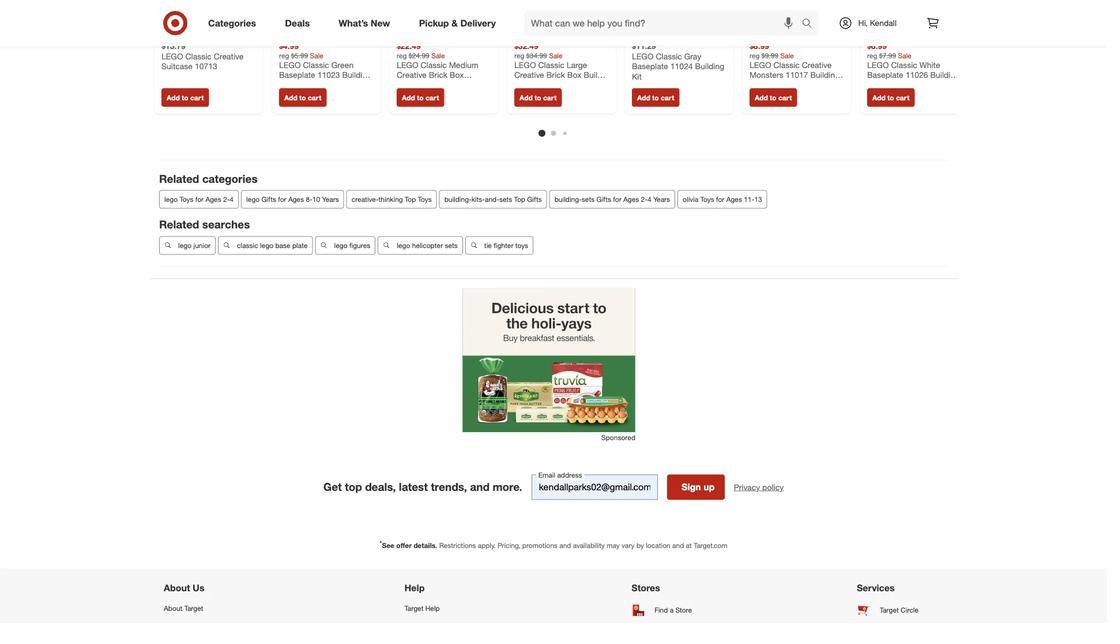 Task type: locate. For each thing, give the bounding box(es) containing it.
classic down "categories"
[[185, 51, 212, 61]]

2 related from the top
[[159, 218, 199, 231]]

0 horizontal spatial 2-
[[223, 195, 230, 204]]

classic
[[237, 241, 258, 250]]

add down $34.99
[[520, 93, 533, 102]]

2 reg from the left
[[397, 51, 407, 60]]

target circle link
[[857, 599, 944, 622]]

cart down $34.99
[[543, 93, 557, 102]]

lego down "$8.99"
[[750, 60, 772, 70]]

1 building- from the left
[[445, 195, 472, 204]]

2 cart from the left
[[308, 93, 322, 102]]

sale for $8.99
[[781, 51, 794, 60]]

4 reg from the left
[[750, 51, 760, 60]]

classic for lego classic creative monsters 11017 building kit with 5 toys
[[774, 60, 800, 70]]

1 horizontal spatial sets
[[500, 195, 512, 204]]

1 about from the top
[[164, 582, 190, 594]]

5 reg from the left
[[868, 51, 878, 60]]

building right 11024
[[695, 61, 725, 71]]

1 2- from the left
[[223, 195, 230, 204]]

2 sale from the left
[[432, 51, 445, 60]]

2 for from the left
[[278, 195, 286, 204]]

2 horizontal spatial baseplate
[[868, 70, 904, 80]]

reg inside $6.99 reg $7.99 sale lego classic white baseplate 11026 building kit
[[868, 51, 878, 60]]

kit inside $8.99 reg $9.99 sale lego classic creative monsters 11017 building kit with 5 toys
[[750, 80, 760, 90]]

reg left $9.99
[[750, 51, 760, 60]]

sale right $34.99
[[549, 51, 563, 60]]

1 horizontal spatial target
[[405, 604, 424, 612]]

0 horizontal spatial building-
[[445, 195, 472, 204]]

3 sale from the left
[[549, 51, 563, 60]]

8-
[[306, 195, 313, 204]]

2 ages from the left
[[288, 195, 304, 204]]

1 horizontal spatial 2-
[[641, 195, 648, 204]]

target
[[184, 604, 203, 612], [405, 604, 424, 612], [880, 606, 899, 614]]

add to cart button down 'monsters'
[[750, 88, 797, 107]]

baseplate inside $6.99 reg $7.99 sale lego classic white baseplate 11026 building kit
[[868, 70, 904, 80]]

about up the about target
[[164, 582, 190, 594]]

to down suitcase
[[182, 93, 188, 102]]

0 horizontal spatial target
[[184, 604, 203, 612]]

building inside $4.99 reg $5.99 sale lego classic green baseplate 11023 building kit
[[342, 70, 372, 80]]

6 cart from the left
[[779, 93, 792, 102]]

7 add to cart from the left
[[873, 93, 910, 102]]

and left "availability"
[[560, 541, 571, 549]]

add to cart button for $22.49
[[397, 88, 444, 107]]

10713
[[195, 61, 217, 71]]

0 horizontal spatial and
[[470, 480, 490, 494]]

2 horizontal spatial gifts
[[597, 195, 612, 204]]

add to cart button down 11024
[[632, 88, 680, 107]]

6 add to cart from the left
[[755, 93, 792, 102]]

1 reg from the left
[[279, 51, 289, 60]]

0 horizontal spatial years
[[322, 195, 339, 204]]

0 horizontal spatial top
[[405, 195, 416, 204]]

reg left $5.99
[[279, 51, 289, 60]]

ages
[[206, 195, 221, 204], [288, 195, 304, 204], [624, 195, 639, 204], [727, 195, 742, 204]]

sale for $4.99
[[310, 51, 324, 60]]

1 horizontal spatial gifts
[[527, 195, 542, 204]]

building inside $11.29 lego classic gray baseplate 11024 building kit
[[695, 61, 725, 71]]

classic left gray
[[656, 51, 682, 61]]

kit inside $6.99 reg $7.99 sale lego classic white baseplate 11026 building kit
[[868, 80, 877, 90]]

lego left junior
[[178, 241, 192, 250]]

sale inside $6.99 reg $7.99 sale lego classic white baseplate 11026 building kit
[[899, 51, 912, 60]]

1 for from the left
[[195, 195, 204, 204]]

add to cart button down 11023
[[279, 88, 327, 107]]

sets
[[500, 195, 512, 204], [582, 195, 595, 204], [445, 241, 458, 250]]

13
[[755, 195, 762, 204]]

4 to from the left
[[535, 93, 541, 102]]

7 add to cart button from the left
[[868, 88, 915, 107]]

lego down $6.99 at the top right of the page
[[868, 60, 889, 70]]

to for $4.99
[[299, 93, 306, 102]]

vary
[[622, 541, 635, 549]]

2 add to cart from the left
[[284, 93, 322, 102]]

lego classic gray baseplate 11024 building kit image
[[632, 0, 727, 34], [632, 0, 727, 34]]

related for related searches
[[159, 218, 199, 231]]

building- for kits-
[[445, 195, 472, 204]]

lego classic creative suitcase 10713 image
[[162, 0, 256, 34], [162, 0, 256, 34]]

white
[[920, 60, 941, 70]]

reg inside $8.99 reg $9.99 sale lego classic creative monsters 11017 building kit with 5 toys
[[750, 51, 760, 60]]

*
[[380, 539, 382, 547]]

add
[[167, 93, 180, 102], [284, 93, 298, 102], [402, 93, 415, 102], [520, 93, 533, 102], [637, 93, 651, 102], [755, 93, 768, 102], [873, 93, 886, 102]]

lego up related searches
[[164, 195, 178, 204]]

find a store link
[[632, 599, 703, 622]]

ages for lego toys for ages 2-4
[[206, 195, 221, 204]]

1 horizontal spatial years
[[654, 195, 670, 204]]

creative-
[[352, 195, 379, 204]]

add down $5.99
[[284, 93, 298, 102]]

find
[[655, 606, 668, 614]]

target for target circle
[[880, 606, 899, 614]]

cart down 5
[[779, 93, 792, 102]]

11026
[[906, 70, 929, 80]]

$11.29 lego classic gray baseplate 11024 building kit
[[632, 41, 725, 81]]

add to cart for $22.49
[[402, 93, 439, 102]]

0 vertical spatial related
[[159, 172, 199, 185]]

4 for from the left
[[717, 195, 725, 204]]

3 cart from the left
[[426, 93, 439, 102]]

years right "10"
[[322, 195, 339, 204]]

1 ages from the left
[[206, 195, 221, 204]]

building right 11026
[[931, 70, 960, 80]]

reg inside $22.49 reg $24.99 sale
[[397, 51, 407, 60]]

4 add from the left
[[520, 93, 533, 102]]

sale for $6.99
[[899, 51, 912, 60]]

add to cart button down $24.99
[[397, 88, 444, 107]]

reg for $8.99
[[750, 51, 760, 60]]

trends,
[[431, 480, 467, 494]]

lego inside 'link'
[[178, 241, 192, 250]]

base
[[275, 241, 291, 250]]

suitcase
[[162, 61, 193, 71]]

reg left $34.99
[[515, 51, 525, 60]]

sale right $9.99
[[781, 51, 794, 60]]

building inside $6.99 reg $7.99 sale lego classic white baseplate 11026 building kit
[[931, 70, 960, 80]]

add to cart button for $4.99
[[279, 88, 327, 107]]

policy
[[763, 482, 784, 492]]

1 gifts from the left
[[262, 195, 276, 204]]

7 add from the left
[[873, 93, 886, 102]]

add to cart down $34.99
[[520, 93, 557, 102]]

reg inside $32.49 reg $34.99 sale
[[515, 51, 525, 60]]

3 add to cart button from the left
[[397, 88, 444, 107]]

2- down categories
[[223, 195, 230, 204]]

kit down $6.99 at the top right of the page
[[868, 80, 877, 90]]

searches
[[202, 218, 250, 231]]

building for lego classic creative monsters 11017 building kit with 5 toys
[[811, 70, 840, 80]]

by
[[637, 541, 644, 549]]

building inside $8.99 reg $9.99 sale lego classic creative monsters 11017 building kit with 5 toys
[[811, 70, 840, 80]]

2 about from the top
[[164, 604, 183, 612]]

lego down what can we help you find? suggestions appear below search field
[[632, 51, 654, 61]]

building- inside building-kits-and-sets top gifts "link"
[[445, 195, 472, 204]]

kit inside $4.99 reg $5.99 sale lego classic green baseplate 11023 building kit
[[279, 80, 289, 90]]

building-sets gifts for ages 2-4 years link
[[550, 190, 676, 209]]

add to cart down with
[[755, 93, 792, 102]]

11023
[[318, 70, 340, 80]]

3 add from the left
[[402, 93, 415, 102]]

add down $7.99
[[873, 93, 886, 102]]

building right 11017
[[811, 70, 840, 80]]

search
[[797, 19, 825, 30]]

about target
[[164, 604, 203, 612]]

0 horizontal spatial baseplate
[[279, 70, 315, 80]]

add down suitcase
[[167, 93, 180, 102]]

$8.99
[[750, 41, 770, 51]]

and left more.
[[470, 480, 490, 494]]

gray
[[685, 51, 702, 61]]

help inside target help link
[[426, 604, 440, 612]]

cart down 11023
[[308, 93, 322, 102]]

cart down 10713
[[190, 93, 204, 102]]

building for lego classic white baseplate 11026 building kit
[[931, 70, 960, 80]]

kit for lego classic green baseplate 11023 building kit
[[279, 80, 289, 90]]

3 to from the left
[[417, 93, 424, 102]]

classic inside $6.99 reg $7.99 sale lego classic white baseplate 11026 building kit
[[892, 60, 918, 70]]

5 sale from the left
[[899, 51, 912, 60]]

classic left white
[[892, 60, 918, 70]]

2 4 from the left
[[648, 195, 652, 204]]

7 to from the left
[[888, 93, 895, 102]]

about
[[164, 582, 190, 594], [164, 604, 183, 612]]

add to cart button down 11026
[[868, 88, 915, 107]]

advertisement region
[[463, 288, 636, 432]]

reg for $22.49
[[397, 51, 407, 60]]

$7.99
[[880, 51, 897, 60]]

years
[[322, 195, 339, 204], [654, 195, 670, 204]]

6 to from the left
[[770, 93, 777, 102]]

sale
[[310, 51, 324, 60], [432, 51, 445, 60], [549, 51, 563, 60], [781, 51, 794, 60], [899, 51, 912, 60]]

sets inside "link"
[[500, 195, 512, 204]]

help
[[405, 582, 425, 594], [426, 604, 440, 612]]

add to cart button
[[162, 88, 209, 107], [279, 88, 327, 107], [397, 88, 444, 107], [515, 88, 562, 107], [632, 88, 680, 107], [750, 88, 797, 107], [868, 88, 915, 107]]

4 add to cart button from the left
[[515, 88, 562, 107]]

lego inside $13.79 lego classic creative suitcase 10713
[[162, 51, 183, 61]]

2 building- from the left
[[555, 195, 582, 204]]

2 add to cart button from the left
[[279, 88, 327, 107]]

reg inside $4.99 reg $5.99 sale lego classic green baseplate 11023 building kit
[[279, 51, 289, 60]]

lego classic creative monsters 11017 building kit with 5 toys image
[[750, 0, 845, 34], [750, 0, 845, 34]]

0 vertical spatial about
[[164, 582, 190, 594]]

classic left green
[[303, 60, 329, 70]]

$5.99
[[291, 51, 308, 60]]

to down $24.99
[[417, 93, 424, 102]]

4 add to cart from the left
[[520, 93, 557, 102]]

sale right $5.99
[[310, 51, 324, 60]]

classic up 5
[[774, 60, 800, 70]]

0 horizontal spatial creative
[[214, 51, 244, 61]]

cart for $8.99
[[779, 93, 792, 102]]

2 horizontal spatial target
[[880, 606, 899, 614]]

cart down 11024
[[661, 93, 675, 102]]

add down $11.29 lego classic gray baseplate 11024 building kit at the right of page
[[637, 93, 651, 102]]

1 horizontal spatial building-
[[555, 195, 582, 204]]

building- inside building-sets gifts for ages 2-4 years link
[[555, 195, 582, 204]]

lego inside $4.99 reg $5.99 sale lego classic green baseplate 11023 building kit
[[279, 60, 301, 70]]

creative
[[214, 51, 244, 61], [802, 60, 832, 70]]

1 horizontal spatial baseplate
[[632, 61, 668, 71]]

helicopter
[[412, 241, 443, 250]]

classic inside $4.99 reg $5.99 sale lego classic green baseplate 11023 building kit
[[303, 60, 329, 70]]

3 add to cart from the left
[[402, 93, 439, 102]]

0 horizontal spatial help
[[405, 582, 425, 594]]

toys right 5
[[786, 80, 802, 90]]

kit left with
[[750, 80, 760, 90]]

None text field
[[532, 474, 658, 500]]

1 related from the top
[[159, 172, 199, 185]]

building- for sets
[[555, 195, 582, 204]]

baseplate inside $4.99 reg $5.99 sale lego classic green baseplate 11023 building kit
[[279, 70, 315, 80]]

add to cart down suitcase
[[167, 93, 204, 102]]

2 gifts from the left
[[527, 195, 542, 204]]

1 horizontal spatial help
[[426, 604, 440, 612]]

details.
[[414, 541, 437, 549]]

baseplate down $11.29
[[632, 61, 668, 71]]

0 horizontal spatial 4
[[230, 195, 234, 204]]

lego for lego figures
[[334, 241, 348, 250]]

classic inside $8.99 reg $9.99 sale lego classic creative monsters 11017 building kit with 5 toys
[[774, 60, 800, 70]]

top right thinking
[[405, 195, 416, 204]]

cart down $24.99
[[426, 93, 439, 102]]

4 down categories
[[230, 195, 234, 204]]

1 top from the left
[[405, 195, 416, 204]]

lego for lego classic green baseplate 11023 building kit
[[279, 60, 301, 70]]

$22.49 reg $24.99 sale
[[397, 41, 445, 60]]

1 horizontal spatial creative
[[802, 60, 832, 70]]

lego helicopter sets
[[397, 241, 458, 250]]

7 cart from the left
[[896, 93, 910, 102]]

4 ages from the left
[[727, 195, 742, 204]]

add down with
[[755, 93, 768, 102]]

years left olivia
[[654, 195, 670, 204]]

up
[[704, 481, 715, 493]]

classic inside $11.29 lego classic gray baseplate 11024 building kit
[[656, 51, 682, 61]]

lego left helicopter on the left of the page
[[397, 241, 410, 250]]

2-
[[223, 195, 230, 204], [641, 195, 648, 204]]

classic lego base plate link
[[218, 236, 313, 255]]

kit for lego classic creative monsters 11017 building kit with 5 toys
[[750, 80, 760, 90]]

top right and-
[[514, 195, 526, 204]]

3 reg from the left
[[515, 51, 525, 60]]

to down $4.99 reg $5.99 sale lego classic green baseplate 11023 building kit
[[299, 93, 306, 102]]

add to cart down 11023
[[284, 93, 322, 102]]

1 horizontal spatial 4
[[648, 195, 652, 204]]

building
[[695, 61, 725, 71], [342, 70, 372, 80], [811, 70, 840, 80], [931, 70, 960, 80]]

add to cart
[[167, 93, 204, 102], [284, 93, 322, 102], [402, 93, 439, 102], [520, 93, 557, 102], [637, 93, 675, 102], [755, 93, 792, 102], [873, 93, 910, 102]]

lego down categories
[[246, 195, 260, 204]]

lego for lego helicopter sets
[[397, 241, 410, 250]]

1 sale from the left
[[310, 51, 324, 60]]

1 to from the left
[[182, 93, 188, 102]]

lego classic white baseplate 11026 building kit image
[[868, 0, 962, 34], [868, 0, 962, 34]]

2 2- from the left
[[641, 195, 648, 204]]

lego classic large creative brick box build your own creative toys, kids building kit 10698 image
[[515, 0, 609, 34], [515, 0, 609, 34]]

kit down "$4.99" at the left of the page
[[279, 80, 289, 90]]

sale right $24.99
[[432, 51, 445, 60]]

to down $6.99 reg $7.99 sale lego classic white baseplate 11026 building kit
[[888, 93, 895, 102]]

reg left $7.99
[[868, 51, 878, 60]]

creative down "categories"
[[214, 51, 244, 61]]

11-
[[744, 195, 755, 204]]

$22.49
[[397, 41, 421, 51]]

baseplate down $7.99
[[868, 70, 904, 80]]

related up lego junior 'link' on the top of the page
[[159, 218, 199, 231]]

add for $4.99
[[284, 93, 298, 102]]

add to cart down 11024
[[637, 93, 675, 102]]

1 horizontal spatial top
[[514, 195, 526, 204]]

add down $24.99
[[402, 93, 415, 102]]

lego helicopter sets link
[[378, 236, 463, 255]]

cart down 11026
[[896, 93, 910, 102]]

gifts
[[262, 195, 276, 204], [527, 195, 542, 204], [597, 195, 612, 204]]

thinking
[[379, 195, 403, 204]]

sale inside $8.99 reg $9.99 sale lego classic creative monsters 11017 building kit with 5 toys
[[781, 51, 794, 60]]

$9.99
[[762, 51, 779, 60]]

lego inside $6.99 reg $7.99 sale lego classic white baseplate 11026 building kit
[[868, 60, 889, 70]]

lego left figures
[[334, 241, 348, 250]]

1 vertical spatial related
[[159, 218, 199, 231]]

kit down $11.29
[[632, 71, 642, 81]]

tie fighter toys link
[[465, 236, 534, 255]]

tie
[[485, 241, 492, 250]]

add to cart button down suitcase
[[162, 88, 209, 107]]

reg for $4.99
[[279, 51, 289, 60]]

for
[[195, 195, 204, 204], [278, 195, 286, 204], [613, 195, 622, 204], [717, 195, 725, 204]]

add to cart down $24.99
[[402, 93, 439, 102]]

sale inside $4.99 reg $5.99 sale lego classic green baseplate 11023 building kit
[[310, 51, 324, 60]]

top
[[405, 195, 416, 204], [514, 195, 526, 204]]

6 add to cart button from the left
[[750, 88, 797, 107]]

to down with
[[770, 93, 777, 102]]

about target link
[[164, 599, 251, 618]]

lego
[[164, 195, 178, 204], [246, 195, 260, 204], [178, 241, 192, 250], [260, 241, 274, 250], [334, 241, 348, 250], [397, 241, 410, 250]]

classic for lego classic white baseplate 11026 building kit
[[892, 60, 918, 70]]

add to cart down 11026
[[873, 93, 910, 102]]

us
[[193, 582, 205, 594]]

sale right $7.99
[[899, 51, 912, 60]]

lego classic green baseplate 11023 building kit image
[[279, 0, 374, 34], [279, 0, 374, 34]]

creative down the search button
[[802, 60, 832, 70]]

cart for $6.99
[[896, 93, 910, 102]]

$24.99
[[409, 51, 430, 60]]

target help link
[[405, 599, 478, 618]]

lego inside $8.99 reg $9.99 sale lego classic creative monsters 11017 building kit with 5 toys
[[750, 60, 772, 70]]

5 to from the left
[[653, 93, 659, 102]]

related up lego toys for ages 2-4 link
[[159, 172, 199, 185]]

baseplate for lego classic white baseplate 11026 building kit
[[868, 70, 904, 80]]

privacy
[[734, 482, 760, 492]]

reg left $24.99
[[397, 51, 407, 60]]

sign up button
[[667, 474, 725, 500]]

reg
[[279, 51, 289, 60], [397, 51, 407, 60], [515, 51, 525, 60], [750, 51, 760, 60], [868, 51, 878, 60]]

1 horizontal spatial and
[[560, 541, 571, 549]]

4 left olivia
[[648, 195, 652, 204]]

to down $11.29 lego classic gray baseplate 11024 building kit at the right of page
[[653, 93, 659, 102]]

add to cart button for $8.99
[[750, 88, 797, 107]]

circle
[[901, 606, 919, 614]]

about down about us
[[164, 604, 183, 612]]

lego for lego gifts for ages 8-10 years
[[246, 195, 260, 204]]

1 vertical spatial about
[[164, 604, 183, 612]]

2- left olivia
[[641, 195, 648, 204]]

building right 11023
[[342, 70, 372, 80]]

kendall
[[870, 18, 897, 28]]

2 to from the left
[[299, 93, 306, 102]]

plate
[[292, 241, 308, 250]]

2 add from the left
[[284, 93, 298, 102]]

cart
[[190, 93, 204, 102], [308, 93, 322, 102], [426, 93, 439, 102], [543, 93, 557, 102], [661, 93, 675, 102], [779, 93, 792, 102], [896, 93, 910, 102]]

3 ages from the left
[[624, 195, 639, 204]]

toys right thinking
[[418, 195, 432, 204]]

$11.29
[[632, 41, 656, 51]]

lego classic medium creative brick box building toys for creative play, kids creative kit 10696 image
[[397, 0, 492, 34], [397, 0, 492, 34]]

baseplate down $5.99
[[279, 70, 315, 80]]

sale inside $22.49 reg $24.99 sale
[[432, 51, 445, 60]]

sale inside $32.49 reg $34.99 sale
[[549, 51, 563, 60]]

add to cart for $4.99
[[284, 93, 322, 102]]

4 sale from the left
[[781, 51, 794, 60]]

0 horizontal spatial gifts
[[262, 195, 276, 204]]

creative-thinking top toys
[[352, 195, 432, 204]]

toys
[[516, 241, 529, 250]]

categories
[[202, 172, 258, 185]]

deals
[[285, 17, 310, 29]]

lego left 10713
[[162, 51, 183, 61]]

and left at
[[673, 541, 684, 549]]

lego down "$4.99" at the left of the page
[[279, 60, 301, 70]]

4 cart from the left
[[543, 93, 557, 102]]

1 vertical spatial help
[[426, 604, 440, 612]]

add to cart button down $34.99
[[515, 88, 562, 107]]

to down $34.99
[[535, 93, 541, 102]]

6 add from the left
[[755, 93, 768, 102]]

2 top from the left
[[514, 195, 526, 204]]



Task type: vqa. For each thing, say whether or not it's contained in the screenshot.


Task type: describe. For each thing, give the bounding box(es) containing it.
lego figures
[[334, 241, 371, 250]]

$8.99 reg $9.99 sale lego classic creative monsters 11017 building kit with 5 toys
[[750, 41, 840, 90]]

creative inside $13.79 lego classic creative suitcase 10713
[[214, 51, 244, 61]]

to for $6.99
[[888, 93, 895, 102]]

building for lego classic green baseplate 11023 building kit
[[342, 70, 372, 80]]

toys down 'related categories'
[[180, 195, 194, 204]]

apply.
[[478, 541, 496, 549]]

get top deals, latest trends, and more.
[[323, 480, 523, 494]]

$34.99
[[527, 51, 547, 60]]

1 add to cart from the left
[[167, 93, 204, 102]]

5 add from the left
[[637, 93, 651, 102]]

related categories
[[159, 172, 258, 185]]

add for $22.49
[[402, 93, 415, 102]]

2 horizontal spatial sets
[[582, 195, 595, 204]]

5 add to cart from the left
[[637, 93, 675, 102]]

top inside creative-thinking top toys link
[[405, 195, 416, 204]]

what's new
[[339, 17, 390, 29]]

$4.99
[[279, 41, 299, 51]]

lego toys for ages 2-4 link
[[159, 190, 239, 209]]

1 4 from the left
[[230, 195, 234, 204]]

about for about us
[[164, 582, 190, 594]]

2 years from the left
[[654, 195, 670, 204]]

add for $8.99
[[755, 93, 768, 102]]

$13.79 lego classic creative suitcase 10713
[[162, 41, 244, 71]]

reg for $32.49
[[515, 51, 525, 60]]

search button
[[797, 10, 825, 38]]

to for $32.49
[[535, 93, 541, 102]]

fighter
[[494, 241, 514, 250]]

lego for lego classic white baseplate 11026 building kit
[[868, 60, 889, 70]]

ages for lego gifts for ages 8-10 years
[[288, 195, 304, 204]]

pickup
[[419, 17, 449, 29]]

11017
[[786, 70, 809, 80]]

to for $8.99
[[770, 93, 777, 102]]

&
[[452, 17, 458, 29]]

lego toys for ages 2-4
[[164, 195, 234, 204]]

olivia toys for ages 11-13
[[683, 195, 762, 204]]

deals,
[[365, 480, 396, 494]]

lego for lego toys for ages 2-4
[[164, 195, 178, 204]]

target.com
[[694, 541, 728, 549]]

target for target help
[[405, 604, 424, 612]]

5 add to cart button from the left
[[632, 88, 680, 107]]

privacy policy link
[[734, 481, 784, 493]]

may
[[607, 541, 620, 549]]

top inside building-kits-and-sets top gifts "link"
[[514, 195, 526, 204]]

lego gifts for ages 8-10 years link
[[241, 190, 344, 209]]

kit for lego classic white baseplate 11026 building kit
[[868, 80, 877, 90]]

pickup & delivery link
[[409, 10, 511, 36]]

creative-thinking top toys link
[[347, 190, 437, 209]]

creative inside $8.99 reg $9.99 sale lego classic creative monsters 11017 building kit with 5 toys
[[802, 60, 832, 70]]

add to cart button for $32.49
[[515, 88, 562, 107]]

1 add to cart button from the left
[[162, 88, 209, 107]]

baseplate inside $11.29 lego classic gray baseplate 11024 building kit
[[632, 61, 668, 71]]

categories
[[208, 17, 256, 29]]

sale for $32.49
[[549, 51, 563, 60]]

2 horizontal spatial and
[[673, 541, 684, 549]]

for for lego gifts for ages 8-10 years
[[278, 195, 286, 204]]

reg for $6.99
[[868, 51, 878, 60]]

tie fighter toys
[[485, 241, 529, 250]]

sponsored
[[602, 433, 636, 442]]

latest
[[399, 480, 428, 494]]

classic inside $13.79 lego classic creative suitcase 10713
[[185, 51, 212, 61]]

add to cart button for $6.99
[[868, 88, 915, 107]]

find a store
[[655, 606, 692, 614]]

at
[[686, 541, 692, 549]]

olivia
[[683, 195, 699, 204]]

1 cart from the left
[[190, 93, 204, 102]]

what's
[[339, 17, 368, 29]]

sign up
[[682, 481, 715, 493]]

to for $22.49
[[417, 93, 424, 102]]

what's new link
[[329, 10, 405, 36]]

junior
[[194, 241, 211, 250]]

about us
[[164, 582, 205, 594]]

classic lego base plate
[[237, 241, 308, 250]]

new
[[371, 17, 390, 29]]

kits-
[[472, 195, 485, 204]]

ages for olivia toys for ages 11-13
[[727, 195, 742, 204]]

add for $32.49
[[520, 93, 533, 102]]

target help
[[405, 604, 440, 612]]

* see offer details. restrictions apply. pricing, promotions and availability may vary by location and at target.com
[[380, 539, 728, 549]]

location
[[646, 541, 671, 549]]

delivery
[[461, 17, 496, 29]]

deals link
[[275, 10, 324, 36]]

5 cart from the left
[[661, 93, 675, 102]]

for for olivia toys for ages 11-13
[[717, 195, 725, 204]]

pickup & delivery
[[419, 17, 496, 29]]

lego figures link
[[315, 236, 376, 255]]

lego gifts for ages 8-10 years
[[246, 195, 339, 204]]

categories link
[[198, 10, 271, 36]]

store
[[676, 606, 692, 614]]

1 years from the left
[[322, 195, 339, 204]]

building-sets gifts for ages 2-4 years
[[555, 195, 670, 204]]

building-kits-and-sets top gifts link
[[439, 190, 547, 209]]

0 horizontal spatial sets
[[445, 241, 458, 250]]

3 gifts from the left
[[597, 195, 612, 204]]

add to cart for $6.99
[[873, 93, 910, 102]]

toys right olivia
[[701, 195, 715, 204]]

green
[[332, 60, 354, 70]]

cart for $22.49
[[426, 93, 439, 102]]

5
[[779, 80, 784, 90]]

cart for $32.49
[[543, 93, 557, 102]]

11024
[[671, 61, 693, 71]]

toys inside $8.99 reg $9.99 sale lego classic creative monsters 11017 building kit with 5 toys
[[786, 80, 802, 90]]

sale for $22.49
[[432, 51, 445, 60]]

related for related categories
[[159, 172, 199, 185]]

monsters
[[750, 70, 784, 80]]

about for about target
[[164, 604, 183, 612]]

pricing,
[[498, 541, 521, 549]]

hi,
[[859, 18, 868, 28]]

gifts inside "link"
[[527, 195, 542, 204]]

1 add from the left
[[167, 93, 180, 102]]

add to cart for $32.49
[[520, 93, 557, 102]]

classic for lego classic green baseplate 11023 building kit
[[303, 60, 329, 70]]

kit inside $11.29 lego classic gray baseplate 11024 building kit
[[632, 71, 642, 81]]

3 for from the left
[[613, 195, 622, 204]]

get
[[323, 480, 342, 494]]

cart for $4.99
[[308, 93, 322, 102]]

related searches
[[159, 218, 250, 231]]

sign
[[682, 481, 701, 493]]

baseplate for lego classic green baseplate 11023 building kit
[[279, 70, 315, 80]]

lego inside $11.29 lego classic gray baseplate 11024 building kit
[[632, 51, 654, 61]]

offer
[[397, 541, 412, 549]]

see
[[382, 541, 395, 549]]

and-
[[485, 195, 500, 204]]

$13.79
[[162, 41, 186, 51]]

for for lego toys for ages 2-4
[[195, 195, 204, 204]]

lego left base at the top of page
[[260, 241, 274, 250]]

0 vertical spatial help
[[405, 582, 425, 594]]

add to cart for $8.99
[[755, 93, 792, 102]]

stores
[[632, 582, 660, 594]]

lego for lego classic creative monsters 11017 building kit with 5 toys
[[750, 60, 772, 70]]

a
[[670, 606, 674, 614]]

add for $6.99
[[873, 93, 886, 102]]

What can we help you find? suggestions appear below search field
[[524, 10, 805, 36]]

lego for lego junior
[[178, 241, 192, 250]]

services
[[857, 582, 895, 594]]

lego junior
[[178, 241, 211, 250]]

olivia toys for ages 11-13 link
[[678, 190, 768, 209]]



